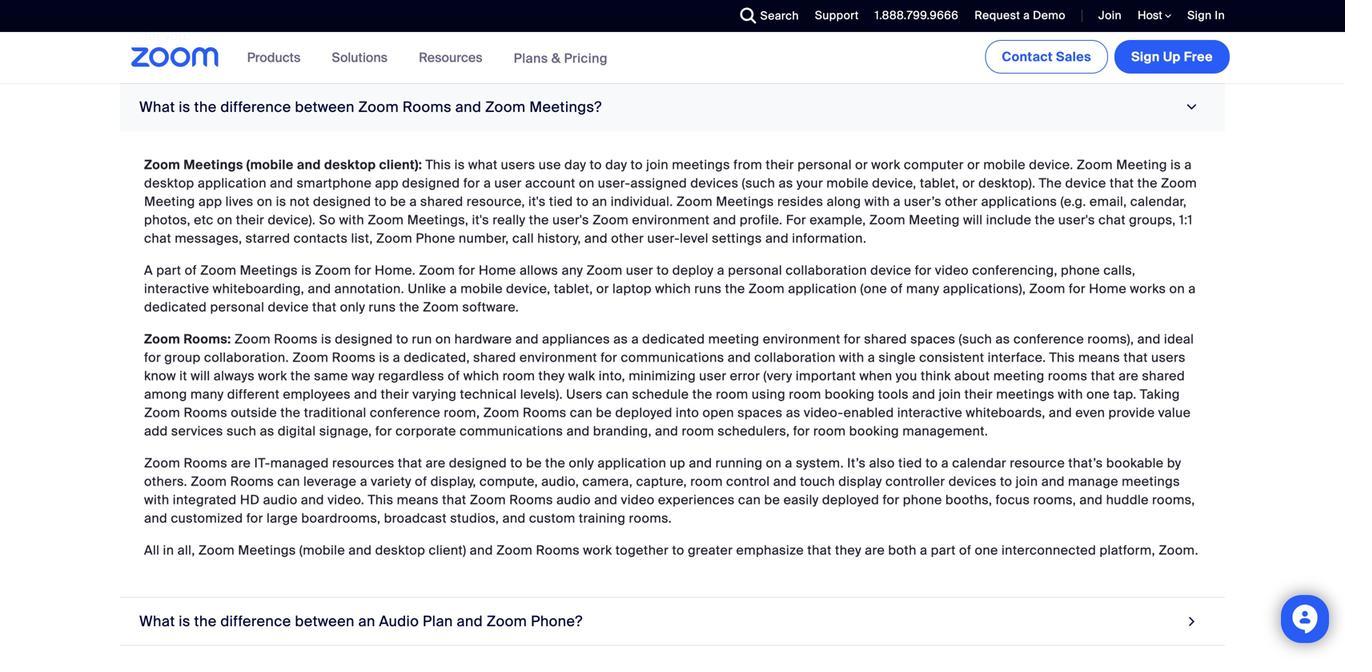 Task type: vqa. For each thing, say whether or not it's contained in the screenshot.
"CLOSE" IMAGE
no



Task type: describe. For each thing, give the bounding box(es) containing it.
(terms
[[298, 9, 337, 26]]

phone
[[416, 230, 455, 247]]

of inside zoom rooms is designed to run on hardware and appliances as a dedicated meeting environment for shared spaces (such as conference rooms), and ideal for group collaboration. zoom rooms is a dedicated, shared environment for communications and collaboration with a single consistent interface. this means that users know it will always work the same way regardless of which room they walk into, minimizing user error (very important when you think about meeting rooms that are shared among many different employees and their varying technical levels). users can schedule the room using room booking tools and join their meetings with one tap. taking zoom rooms outside the traditional conference room, zoom rooms can be deployed into open spaces as video-enabled interactive whiteboards, and even provide value add services such as digital signage, for corporate communications and branding, and room schedulers, for room booking management.
[[448, 368, 460, 385]]

work inside this is what users use day to day to join meetings from their personal or work computer or mobile device. zoom meeting is a desktop application and smartphone app designed for a user account on user-assigned devices (such as your mobile device, tablet, or desktop). the device that the zoom meeting app lives on is not designed to be a shared resource, it's tied to an individual. zoom meetings resides along with a user's other applications (e.g. email, calendar, photos, etc on their device). so with zoom meetings, it's really the user's zoom environment and profile. for example, zoom meeting will include the user's chat groups, 1:1 chat messages, starred contacts list, zoom phone number, call history, and other user-level settings and information.
[[871, 156, 900, 173]]

1 horizontal spatial app
[[375, 175, 399, 192]]

with a basic plan, you can use a wide range of zoom products for free and stay connected for up to 40 minutes per meeting. with a pro plan, you'll receive free premium essential apps for 1 year (terms apply) and more advanced features for as long as 30 hours per meeting. see the
[[144, 0, 1182, 26]]

be left easily
[[764, 492, 780, 509]]

can down control
[[738, 492, 761, 509]]

join inside zoom rooms are it-managed resources that are designed to be the only application up and running on a system. it's also tied to a calendar resource that's bookable by others. zoom rooms can leverage a variety of display, compute, audio, camera, capture, room control and touch display controller devices to join and manage meetings with integrated hd audio and video. this means that zoom rooms audio and video experiences can be easily deployed for phone booths, focus rooms, and huddle rooms, and customized for large boardrooms, broadcast studios, and custom training rooms.
[[1016, 473, 1038, 490]]

with up list,
[[339, 212, 364, 228]]

receive
[[1050, 0, 1095, 7]]

zoom up email,
[[1077, 156, 1113, 173]]

the up calendar,
[[1137, 175, 1158, 192]]

rooms down custom
[[536, 542, 580, 559]]

it
[[179, 368, 187, 385]]

manage
[[1068, 473, 1119, 490]]

and down profile.
[[765, 230, 789, 247]]

1 vertical spatial spaces
[[738, 405, 783, 421]]

0 horizontal spatial per
[[707, 9, 727, 26]]

product information navigation
[[235, 32, 620, 84]]

and down compute,
[[502, 510, 526, 527]]

computer
[[904, 156, 964, 173]]

1 horizontal spatial other
[[945, 193, 978, 210]]

desktop).
[[979, 175, 1036, 192]]

are left it-
[[231, 455, 251, 472]]

phone inside 'a part of zoom meetings is zoom for home. zoom for home allows any zoom user to deploy a personal collaboration device for video conferencing, phone calls, interactive whiteboarding, and annotation. unlike a mobile device, tablet, or laptop which runs the zoom application (one of many applications), zoom for home works on a dedicated personal device that only runs the zoom software.'
[[1061, 262, 1100, 279]]

on inside zoom rooms are it-managed resources that are designed to be the only application up and running on a system. it's also tied to a calendar resource that's bookable by others. zoom rooms can leverage a variety of display, compute, audio, camera, capture, room control and touch display controller devices to join and manage meetings with integrated hd audio and video. this means that zoom rooms audio and video experiences can be easily deployed for phone booths, focus rooms, and huddle rooms, and customized for large boardrooms, broadcast studios, and custom training rooms.
[[766, 455, 782, 472]]

and up easily
[[773, 473, 797, 490]]

collaboration.
[[204, 349, 289, 366]]

account
[[525, 175, 575, 192]]

as down outside
[[260, 423, 274, 440]]

a right unlike
[[450, 280, 457, 297]]

zoom rooms is designed to run on hardware and appliances as a dedicated meeting environment for shared spaces (such as conference rooms), and ideal for group collaboration. zoom rooms is a dedicated, shared environment for communications and collaboration with a single consistent interface. this means that users know it will always work the same way regardless of which room they walk into, minimizing user error (very important when you think about meeting rooms that are shared among many different employees and their varying technical levels). users can schedule the room using room booking tools and join their meetings with one tap. taking zoom rooms outside the traditional conference room, zoom rooms can be deployed into open spaces as video-enabled interactive whiteboards, and even provide value add services such as digital signage, for corporate communications and branding, and room schedulers, for room booking management.
[[144, 331, 1194, 440]]

2 vertical spatial personal
[[210, 299, 264, 316]]

free
[[1184, 48, 1213, 65]]

between for zoom
[[295, 98, 355, 116]]

platform,
[[1100, 542, 1155, 559]]

join link up "meetings" navigation
[[1099, 8, 1122, 23]]

meetings inside zoom rooms are it-managed resources that are designed to be the only application up and running on a system. it's also tied to a calendar resource that's bookable by others. zoom rooms can leverage a variety of display, compute, audio, camera, capture, room control and touch display controller devices to join and manage meetings with integrated hd audio and video. this means that zoom rooms audio and video experiences can be easily deployed for phone booths, focus rooms, and huddle rooms, and customized for large boardrooms, broadcast studios, and custom training rooms.
[[1122, 473, 1180, 490]]

starred
[[246, 230, 290, 247]]

shared up taking at the right
[[1142, 368, 1185, 385]]

rooms.
[[629, 510, 672, 527]]

and down the way
[[354, 386, 377, 403]]

system.
[[796, 455, 844, 472]]

zoom logo image
[[131, 47, 219, 67]]

video-
[[804, 405, 844, 421]]

for inside this is what users use day to day to join meetings from their personal or work computer or mobile device. zoom meeting is a desktop application and smartphone app designed for a user account on user-assigned devices (such as your mobile device, tablet, or desktop). the device that the zoom meeting app lives on is not designed to be a shared resource, it's tied to an individual. zoom meetings resides along with a user's other applications (e.g. email, calendar, photos, etc on their device). so with zoom meetings, it's really the user's zoom environment and profile. for example, zoom meeting will include the user's chat groups, 1:1 chat messages, starred contacts list, zoom phone number, call history, and other user-level settings and information.
[[463, 175, 480, 192]]

tied inside zoom rooms are it-managed resources that are designed to be the only application up and running on a system. it's also tied to a calendar resource that's bookable by others. zoom rooms can leverage a variety of display, compute, audio, camera, capture, room control and touch display controller devices to join and manage meetings with integrated hd audio and video. this means that zoom rooms audio and video experiences can be easily deployed for phone booths, focus rooms, and huddle rooms, and customized for large boardrooms, broadcast studios, and custom training rooms.
[[898, 455, 922, 472]]

full plan comparison
[[840, 9, 966, 26]]

2 vertical spatial desktop
[[375, 542, 425, 559]]

number,
[[459, 230, 509, 247]]

0 vertical spatial booking
[[825, 386, 875, 403]]

the
[[1039, 175, 1062, 192]]

software.
[[462, 299, 519, 316]]

dedicated inside 'a part of zoom meetings is zoom for home. zoom for home allows any zoom user to deploy a personal collaboration device for video conferencing, phone calls, interactive whiteboarding, and annotation. unlike a mobile device, tablet, or laptop which runs the zoom application (one of many applications), zoom for home works on a dedicated personal device that only runs the zoom software.'
[[144, 299, 207, 316]]

their down about
[[965, 386, 993, 403]]

is up regardless
[[379, 349, 389, 366]]

laptop
[[612, 280, 652, 297]]

works inside 'a part of zoom meetings is zoom for home. zoom for home allows any zoom user to deploy a personal collaboration device for video conferencing, phone calls, interactive whiteboarding, and annotation. unlike a mobile device, tablet, or laptop which runs the zoom application (one of many applications), zoom for home works on a dedicated personal device that only runs the zoom software.'
[[1130, 280, 1166, 297]]

1 horizontal spatial meeting
[[993, 368, 1045, 385]]

support link down minutes
[[815, 8, 859, 23]]

shared inside this is what users use day to day to join meetings from their personal or work computer or mobile device. zoom meeting is a desktop application and smartphone app designed for a user account on user-assigned devices (such as your mobile device, tablet, or desktop). the device that the zoom meeting app lives on is not designed to be a shared resource, it's tied to an individual. zoom meetings resides along with a user's other applications (e.g. email, calendar, photos, etc on their device). so with zoom meetings, it's really the user's zoom environment and profile. for example, zoom meeting will include the user's chat groups, 1:1 chat messages, starred contacts list, zoom phone number, call history, and other user-level settings and information.
[[420, 193, 463, 210]]

can down 'managed'
[[277, 473, 300, 490]]

designed down client):
[[402, 175, 460, 192]]

boardrooms,
[[301, 510, 381, 527]]

1 vertical spatial user-
[[647, 230, 680, 247]]

designed down the smartphone
[[313, 193, 371, 210]]

a left 'user's'
[[893, 193, 901, 210]]

as left video-
[[786, 405, 801, 421]]

designed inside zoom rooms are it-managed resources that are designed to be the only application up and running on a system. it's also tied to a calendar resource that's bookable by others. zoom rooms can leverage a variety of display, compute, audio, camera, capture, room control and touch display controller devices to join and manage meetings with integrated hd audio and video. this means that zoom rooms audio and video experiences can be easily deployed for phone booths, focus rooms, and huddle rooms, and customized for large boardrooms, broadcast studios, and custom training rooms.
[[449, 455, 507, 472]]

is inside 'a part of zoom meetings is zoom for home. zoom for home allows any zoom user to deploy a personal collaboration device for video conferencing, phone calls, interactive whiteboarding, and annotation. unlike a mobile device, tablet, or laptop which runs the zoom application (one of many applications), zoom for home works on a dedicated personal device that only runs the zoom software.'
[[301, 262, 312, 279]]

a right "both"
[[920, 542, 927, 559]]

to inside zoom rooms is designed to run on hardware and appliances as a dedicated meeting environment for shared spaces (such as conference rooms), and ideal for group collaboration. zoom rooms is a dedicated, shared environment for communications and collaboration with a single consistent interface. this means that users know it will always work the same way regardless of which room they walk into, minimizing user error (very important when you think about meeting rooms that are shared among many different employees and their varying technical levels). users can schedule the room using room booking tools and join their meetings with one tap. taking zoom rooms outside the traditional conference room, zoom rooms can be deployed into open spaces as video-enabled interactive whiteboards, and even provide value add services such as digital signage, for corporate communications and branding, and room schedulers, for room booking management.
[[396, 331, 409, 348]]

lives
[[225, 193, 254, 210]]

a up 'essential'
[[175, 0, 183, 7]]

support link right search
[[803, 0, 863, 32]]

use inside with a basic plan, you can use a wide range of zoom products for free and stay connected for up to 40 minutes per meeting. with a pro plan, you'll receive free premium essential apps for 1 year (terms apply) and more advanced features for as long as 30 hours per meeting. see the
[[309, 0, 332, 7]]

open
[[703, 405, 734, 421]]

and up "error"
[[728, 349, 751, 366]]

2 vertical spatial work
[[583, 542, 612, 559]]

features
[[507, 9, 558, 26]]

on right the etc
[[217, 212, 233, 228]]

a down what
[[484, 175, 491, 192]]

in
[[1215, 8, 1225, 23]]

and down leverage
[[301, 492, 324, 509]]

about
[[954, 368, 990, 385]]

2 day from the left
[[605, 156, 627, 173]]

a up meetings,
[[409, 193, 417, 210]]

device).
[[268, 212, 316, 228]]

bookable
[[1106, 455, 1164, 472]]

sales
[[1056, 48, 1091, 65]]

and down the into
[[655, 423, 678, 440]]

with up when
[[839, 349, 864, 366]]

zoom down conferencing,
[[1029, 280, 1065, 297]]

work inside zoom rooms is designed to run on hardware and appliances as a dedicated meeting environment for shared spaces (such as conference rooms), and ideal for group collaboration. zoom rooms is a dedicated, shared environment for communications and collaboration with a single consistent interface. this means that users know it will always work the same way regardless of which room they walk into, minimizing user error (very important when you think about meeting rooms that are shared among many different employees and their varying technical levels). users can schedule the room using room booking tools and join their meetings with one tap. taking zoom rooms outside the traditional conference room, zoom rooms can be deployed into open spaces as video-enabled interactive whiteboards, and even provide value add services such as digital signage, for corporate communications and branding, and room schedulers, for room booking management.
[[258, 368, 287, 385]]

with right the along
[[865, 193, 890, 210]]

groups,
[[1129, 212, 1176, 228]]

0 horizontal spatial device
[[268, 299, 309, 316]]

zoom inside dropdown button
[[487, 613, 527, 631]]

zoom down plans at the left of the page
[[485, 98, 526, 116]]

the up "employees"
[[290, 368, 311, 385]]

0 vertical spatial desktop
[[324, 156, 376, 173]]

interconnected
[[1002, 542, 1096, 559]]

0 vertical spatial conference
[[1014, 331, 1084, 348]]

the up "call"
[[529, 212, 549, 228]]

room down video-
[[813, 423, 846, 440]]

is inside dropdown button
[[179, 613, 190, 631]]

and up experiences
[[689, 455, 712, 472]]

1 vertical spatial conference
[[370, 405, 440, 421]]

that inside 'a part of zoom meetings is zoom for home. zoom for home allows any zoom user to deploy a personal collaboration device for video conferencing, phone calls, interactive whiteboarding, and annotation. unlike a mobile device, tablet, or laptop which runs the zoom application (one of many applications), zoom for home works on a dedicated personal device that only runs the zoom software.'
[[312, 299, 337, 316]]

to up controller
[[926, 455, 938, 472]]

and down zoom meetings (mobile and desktop client):
[[270, 175, 293, 192]]

and down manage
[[1080, 492, 1103, 509]]

call
[[512, 230, 534, 247]]

the inside zoom rooms are it-managed resources that are designed to be the only application up and running on a system. it's also tied to a calendar resource that's bookable by others. zoom rooms can leverage a variety of display, compute, audio, camera, capture, room control and touch display controller devices to join and manage meetings with integrated hd audio and video. this means that zoom rooms audio and video experiences can be easily deployed for phone booths, focus rooms, and huddle rooms, and customized for large boardrooms, broadcast studios, and custom training rooms.
[[545, 455, 565, 472]]

schedule
[[632, 386, 689, 403]]

difference for an
[[220, 613, 291, 631]]

use inside this is what users use day to day to join meetings from their personal or work computer or mobile device. zoom meeting is a desktop application and smartphone app designed for a user account on user-assigned devices (such as your mobile device, tablet, or desktop). the device that the zoom meeting app lives on is not designed to be a shared resource, it's tied to an individual. zoom meetings resides along with a user's other applications (e.g. email, calendar, photos, etc on their device). so with zoom meetings, it's really the user's zoom environment and profile. for example, zoom meeting will include the user's chat groups, 1:1 chat messages, starred contacts list, zoom phone number, call history, and other user-level settings and information.
[[539, 156, 561, 173]]

and down resource
[[1041, 473, 1065, 490]]

into,
[[599, 368, 625, 385]]

1 horizontal spatial mobile
[[827, 175, 869, 192]]

this inside zoom rooms are it-managed resources that are designed to be the only application up and running on a system. it's also tied to a calendar resource that's bookable by others. zoom rooms can leverage a variety of display, compute, audio, camera, capture, room control and touch display controller devices to join and manage meetings with integrated hd audio and video. this means that zoom rooms audio and video experiences can be easily deployed for phone booths, focus rooms, and huddle rooms, and customized for large boardrooms, broadcast studios, and custom training rooms.
[[368, 492, 393, 509]]

collaboration inside 'a part of zoom meetings is zoom for home. zoom for home allows any zoom user to deploy a personal collaboration device for video conferencing, phone calls, interactive whiteboarding, and annotation. unlike a mobile device, tablet, or laptop which runs the zoom application (one of many applications), zoom for home works on a dedicated personal device that only runs the zoom software.'
[[786, 262, 867, 279]]

is inside "dropdown button"
[[179, 98, 190, 116]]

support
[[815, 8, 859, 23]]

or up "desktop)." on the right of page
[[967, 156, 980, 173]]

calls,
[[1104, 262, 1136, 279]]

plan inside before you decide which plan works for you.
[[1123, 9, 1150, 26]]

a
[[144, 262, 153, 279]]

connected
[[635, 0, 701, 7]]

meetings up lives
[[184, 156, 243, 173]]

users inside zoom rooms is designed to run on hardware and appliances as a dedicated meeting environment for shared spaces (such as conference rooms), and ideal for group collaboration. zoom rooms is a dedicated, shared environment for communications and collaboration with a single consistent interface. this means that users know it will always work the same way regardless of which room they walk into, minimizing user error (very important when you think about meeting rooms that are shared among many different employees and their varying technical levels). users can schedule the room using room booking tools and join their meetings with one tap. taking zoom rooms outside the traditional conference room, zoom rooms can be deployed into open spaces as video-enabled interactive whiteboards, and even provide value add services such as digital signage, for corporate communications and branding, and room schedulers, for room booking management.
[[1151, 349, 1186, 366]]

include
[[986, 212, 1032, 228]]

user inside 'a part of zoom meetings is zoom for home. zoom for home allows any zoom user to deploy a personal collaboration device for video conferencing, phone calls, interactive whiteboarding, and annotation. unlike a mobile device, tablet, or laptop which runs the zoom application (one of many applications), zoom for home works on a dedicated personal device that only runs the zoom software.'
[[626, 262, 653, 279]]

zoom down custom
[[496, 542, 533, 559]]

video inside zoom rooms are it-managed resources that are designed to be the only application up and running on a system. it's also tied to a calendar resource that's bookable by others. zoom rooms can leverage a variety of display, compute, audio, camera, capture, room control and touch display controller devices to join and manage meetings with integrated hd audio and video. this means that zoom rooms audio and video experiences can be easily deployed for phone booths, focus rooms, and huddle rooms, and customized for large boardrooms, broadcast studios, and custom training rooms.
[[621, 492, 655, 509]]

sign for sign up free
[[1131, 48, 1160, 65]]

demo
[[1033, 8, 1066, 23]]

really
[[493, 212, 526, 228]]

taking
[[1140, 386, 1180, 403]]

ideal
[[1164, 331, 1194, 348]]

and left ideal on the bottom of the page
[[1137, 331, 1161, 348]]

they inside zoom rooms is designed to run on hardware and appliances as a dedicated meeting environment for shared spaces (such as conference rooms), and ideal for group collaboration. zoom rooms is a dedicated, shared environment for communications and collaboration with a single consistent interface. this means that users know it will always work the same way regardless of which room they walk into, minimizing user error (very important when you think about meeting rooms that are shared among many different employees and their varying technical levels). users can schedule the room using room booking tools and join their meetings with one tap. taking zoom rooms outside the traditional conference room, zoom rooms can be deployed into open spaces as video-enabled interactive whiteboards, and even provide value add services such as digital signage, for corporate communications and branding, and room schedulers, for room booking management.
[[538, 368, 565, 385]]

the inside dropdown button
[[194, 613, 217, 631]]

huddle
[[1106, 492, 1149, 509]]

zoom up group
[[144, 331, 180, 348]]

1 vertical spatial chat
[[144, 230, 171, 247]]

to up compute,
[[510, 455, 523, 472]]

zoom up collaboration.
[[234, 331, 271, 348]]

1 audio from the left
[[263, 492, 298, 509]]

that down display,
[[442, 492, 466, 509]]

0 horizontal spatial other
[[611, 230, 644, 247]]

are inside zoom rooms is designed to run on hardware and appliances as a dedicated meeting environment for shared spaces (such as conference rooms), and ideal for group collaboration. zoom rooms is a dedicated, shared environment for communications and collaboration with a single consistent interface. this means that users know it will always work the same way regardless of which room they walk into, minimizing user error (very important when you think about meeting rooms that are shared among many different employees and their varying technical levels). users can schedule the room using room booking tools and join their meetings with one tap. taking zoom rooms outside the traditional conference room, zoom rooms can be deployed into open spaces as video-enabled interactive whiteboards, and even provide value add services such as digital signage, for corporate communications and branding, and room schedulers, for room booking management.
[[1119, 368, 1139, 385]]

desktop inside this is what users use day to day to join meetings from their personal or work computer or mobile device. zoom meeting is a desktop application and smartphone app designed for a user account on user-assigned devices (such as your mobile device, tablet, or desktop). the device that the zoom meeting app lives on is not designed to be a shared resource, it's tied to an individual. zoom meetings resides along with a user's other applications (e.g. email, calendar, photos, etc on their device). so with zoom meetings, it's really the user's zoom environment and profile. for example, zoom meeting will include the user's chat groups, 1:1 chat messages, starred contacts list, zoom phone number, call history, and other user-level settings and information.
[[144, 175, 194, 192]]

this inside zoom rooms is designed to run on hardware and appliances as a dedicated meeting environment for shared spaces (such as conference rooms), and ideal for group collaboration. zoom rooms is a dedicated, shared environment for communications and collaboration with a single consistent interface. this means that users know it will always work the same way regardless of which room they walk into, minimizing user error (very important when you think about meeting rooms that are shared among many different employees and their varying technical levels). users can schedule the room using room booking tools and join their meetings with one tap. taking zoom rooms outside the traditional conference room, zoom rooms can be deployed into open spaces as video-enabled interactive whiteboards, and even provide value add services such as digital signage, for corporate communications and branding, and room schedulers, for room booking management.
[[1049, 349, 1075, 366]]

range
[[378, 0, 414, 7]]

zoom up calendar,
[[1161, 175, 1197, 192]]

it's
[[847, 455, 866, 472]]

value
[[1158, 405, 1191, 421]]

smartphone
[[297, 175, 372, 192]]

video inside 'a part of zoom meetings is zoom for home. zoom for home allows any zoom user to deploy a personal collaboration device for video conferencing, phone calls, interactive whiteboarding, and annotation. unlike a mobile device, tablet, or laptop which runs the zoom application (one of many applications), zoom for home works on a dedicated personal device that only runs the zoom software.'
[[935, 262, 969, 279]]

1 vertical spatial meeting
[[144, 193, 195, 210]]

of down booths, in the right of the page
[[959, 542, 971, 559]]

device, inside this is what users use day to day to join meetings from their personal or work computer or mobile device. zoom meeting is a desktop application and smartphone app designed for a user account on user-assigned devices (such as your mobile device, tablet, or desktop). the device that the zoom meeting app lives on is not designed to be a shared resource, it's tied to an individual. zoom meetings resides along with a user's other applications (e.g. email, calendar, photos, etc on their device). so with zoom meetings, it's really the user's zoom environment and profile. for example, zoom meeting will include the user's chat groups, 1:1 chat messages, starred contacts list, zoom phone number, call history, and other user-level settings and information.
[[872, 175, 917, 192]]

the up digital
[[280, 405, 301, 421]]

of inside with a basic plan, you can use a wide range of zoom products for free and stay connected for up to 40 minutes per meeting. with a pro plan, you'll receive free premium essential apps for 1 year (terms apply) and more advanced features for as long as 30 hours per meeting. see the
[[417, 0, 429, 7]]

you inside with a basic plan, you can use a wide range of zoom products for free and stay connected for up to 40 minutes per meeting. with a pro plan, you'll receive free premium essential apps for 1 year (terms apply) and more advanced features for as long as 30 hours per meeting. see the
[[258, 0, 280, 7]]

that right emphasize
[[807, 542, 832, 559]]

integrated
[[173, 492, 237, 509]]

to up focus
[[1000, 473, 1012, 490]]

1 with from the left
[[144, 0, 172, 7]]

0 horizontal spatial communications
[[460, 423, 563, 440]]

right image for what is the difference between zoom rooms and zoom meetings?
[[1181, 100, 1203, 114]]

also
[[869, 455, 895, 472]]

zoom down technical
[[483, 405, 519, 421]]

experiences
[[658, 492, 735, 509]]

stay
[[606, 0, 631, 7]]

on right account
[[579, 175, 594, 192]]

personal inside this is what users use day to day to join meetings from their personal or work computer or mobile device. zoom meeting is a desktop application and smartphone app designed for a user account on user-assigned devices (such as your mobile device, tablet, or desktop). the device that the zoom meeting app lives on is not designed to be a shared resource, it's tied to an individual. zoom meetings resides along with a user's other applications (e.g. email, calendar, photos, etc on their device). so with zoom meetings, it's really the user's zoom environment and profile. for example, zoom meeting will include the user's chat groups, 1:1 chat messages, starred contacts list, zoom phone number, call history, and other user-level settings and information.
[[798, 156, 852, 173]]

and down think
[[912, 386, 935, 403]]

zoom down 'user's'
[[869, 212, 905, 228]]

and inside what is the difference between an audio plan and zoom phone? dropdown button
[[457, 613, 483, 631]]

advanced
[[443, 9, 504, 26]]

in
[[163, 542, 174, 559]]

user inside this is what users use day to day to join meetings from their personal or work computer or mobile device. zoom meeting is a desktop application and smartphone app designed for a user account on user-assigned devices (such as your mobile device, tablet, or desktop). the device that the zoom meeting app lives on is not designed to be a shared resource, it's tied to an individual. zoom meetings resides along with a user's other applications (e.g. email, calendar, photos, etc on their device). so with zoom meetings, it's really the user's zoom environment and profile. for example, zoom meeting will include the user's chat groups, 1:1 chat messages, starred contacts list, zoom phone number, call history, and other user-level settings and information.
[[494, 175, 522, 192]]

comparison
[[892, 9, 966, 26]]

the inside with a basic plan, you can use a wide range of zoom products for free and stay connected for up to 40 minutes per meeting. with a pro plan, you'll receive free premium essential apps for 1 year (terms apply) and more advanced features for as long as 30 hours per meeting. see the
[[817, 9, 837, 26]]

1 vertical spatial runs
[[369, 299, 396, 316]]

the down unlike
[[399, 299, 419, 316]]

rooms inside what is the difference between zoom rooms and zoom meetings? "dropdown button"
[[403, 98, 452, 116]]

minutes
[[780, 0, 830, 7]]

display
[[839, 473, 882, 490]]

30
[[648, 9, 665, 26]]

(one
[[860, 280, 887, 297]]

focus
[[996, 492, 1030, 509]]

enabled
[[844, 405, 894, 421]]

camera,
[[582, 473, 633, 490]]

what for what is the difference between zoom rooms and zoom meetings?
[[139, 98, 175, 116]]

a left pro
[[947, 0, 954, 7]]

0 vertical spatial runs
[[694, 280, 722, 297]]

zoom up others.
[[144, 455, 180, 472]]

0 vertical spatial mobile
[[983, 156, 1026, 173]]

0 horizontal spatial meeting
[[708, 331, 759, 348]]

room up levels).
[[503, 368, 535, 385]]

full
[[840, 9, 859, 26]]

to up history,
[[576, 193, 589, 210]]

the inside "dropdown button"
[[194, 98, 217, 116]]

as left 30
[[630, 9, 645, 26]]

rooms up same
[[274, 331, 318, 348]]

tools
[[878, 386, 909, 403]]

1 vertical spatial they
[[835, 542, 861, 559]]

room up video-
[[789, 386, 821, 403]]

what is the difference between zoom rooms and zoom meetings? button
[[120, 83, 1225, 132]]

all
[[144, 542, 160, 559]]

as left long
[[582, 9, 596, 26]]

zoom down among
[[144, 405, 180, 421]]

deployed inside zoom rooms is designed to run on hardware and appliances as a dedicated meeting environment for shared spaces (such as conference rooms), and ideal for group collaboration. zoom rooms is a dedicated, shared environment for communications and collaboration with a single consistent interface. this means that users know it will always work the same way regardless of which room they walk into, minimizing user error (very important when you think about meeting rooms that are shared among many different employees and their varying technical levels). users can schedule the room using room booking tools and join their meetings with one tap. taking zoom rooms outside the traditional conference room, zoom rooms can be deployed into open spaces as video-enabled interactive whiteboards, and even provide value add services such as digital signage, for corporate communications and branding, and room schedulers, for room booking management.
[[615, 405, 672, 421]]

that down the "rooms),"
[[1124, 349, 1148, 366]]

meetings inside 'a part of zoom meetings is zoom for home. zoom for home allows any zoom user to deploy a personal collaboration device for video conferencing, phone calls, interactive whiteboarding, and annotation. unlike a mobile device, tablet, or laptop which runs the zoom application (one of many applications), zoom for home works on a dedicated personal device that only runs the zoom software.'
[[240, 262, 298, 279]]

assigned
[[630, 175, 687, 192]]

contact sales
[[1002, 48, 1091, 65]]

rooms down levels).
[[523, 405, 567, 421]]

0 vertical spatial it's
[[528, 193, 546, 210]]

between for an
[[295, 613, 355, 631]]

both
[[888, 542, 917, 559]]

zoom down "messages,"
[[200, 262, 236, 279]]

together
[[616, 542, 669, 559]]

zoom.
[[1159, 542, 1198, 559]]

a up minimizing
[[631, 331, 639, 348]]

levels).
[[520, 386, 563, 403]]

and down camera,
[[594, 492, 618, 509]]

1 horizontal spatial per
[[833, 0, 854, 7]]

calendar
[[952, 455, 1006, 472]]

with inside zoom rooms are it-managed resources that are designed to be the only application up and running on a system. it's also tied to a calendar resource that's bookable by others. zoom rooms can leverage a variety of display, compute, audio, camera, capture, room control and touch display controller devices to join and manage meetings with integrated hd audio and video. this means that zoom rooms audio and video experiences can be easily deployed for phone booths, focus rooms, and huddle rooms, and customized for large boardrooms, broadcast studios, and custom training rooms.
[[144, 492, 169, 509]]

can down into,
[[606, 386, 629, 403]]

run
[[412, 331, 432, 348]]

be up compute,
[[526, 455, 542, 472]]

interface.
[[988, 349, 1046, 366]]

is up same
[[321, 331, 332, 348]]

to down client):
[[374, 193, 387, 210]]

banner containing contact sales
[[112, 32, 1233, 84]]

dedicated inside zoom rooms is designed to run on hardware and appliances as a dedicated meeting environment for shared spaces (such as conference rooms), and ideal for group collaboration. zoom rooms is a dedicated, shared environment for communications and collaboration with a single consistent interface. this means that users know it will always work the same way regardless of which room they walk into, minimizing user error (very important when you think about meeting rooms that are shared among many different employees and their varying technical levels). users can schedule the room using room booking tools and join their meetings with one tap. taking zoom rooms outside the traditional conference room, zoom rooms can be deployed into open spaces as video-enabled interactive whiteboards, and even provide value add services such as digital signage, for corporate communications and branding, and room schedulers, for room booking management.
[[642, 331, 705, 348]]

will inside zoom rooms is designed to run on hardware and appliances as a dedicated meeting environment for shared spaces (such as conference rooms), and ideal for group collaboration. zoom rooms is a dedicated, shared environment for communications and collaboration with a single consistent interface. this means that users know it will always work the same way regardless of which room they walk into, minimizing user error (very important when you think about meeting rooms that are shared among many different employees and their varying technical levels). users can schedule the room using room booking tools and join their meetings with one tap. taking zoom rooms outside the traditional conference room, zoom rooms can be deployed into open spaces as video-enabled interactive whiteboards, and even provide value add services such as digital signage, for corporate communications and branding, and room schedulers, for room booking management.
[[191, 368, 210, 385]]

or up the along
[[855, 156, 868, 173]]

to left greater on the right
[[672, 542, 684, 559]]

meetings inside this is what users use day to day to join meetings from their personal or work computer or mobile device. zoom meeting is a desktop application and smartphone app designed for a user account on user-assigned devices (such as your mobile device, tablet, or desktop). the device that the zoom meeting app lives on is not designed to be a shared resource, it's tied to an individual. zoom meetings resides along with a user's other applications (e.g. email, calendar, photos, etc on their device). so with zoom meetings, it's really the user's zoom environment and profile. for example, zoom meeting will include the user's chat groups, 1:1 chat messages, starred contacts list, zoom phone number, call history, and other user-level settings and information.
[[672, 156, 730, 173]]

a down you'll
[[1023, 8, 1030, 23]]

1 vertical spatial environment
[[763, 331, 840, 348]]

1 rooms, from the left
[[1033, 492, 1076, 509]]

0 vertical spatial (mobile
[[246, 156, 294, 173]]

1 horizontal spatial chat
[[1099, 212, 1126, 228]]

are up display,
[[426, 455, 446, 472]]

up
[[1163, 48, 1181, 65]]

or left "desktop)." on the right of page
[[962, 175, 975, 192]]

variety
[[371, 473, 411, 490]]

on right lives
[[257, 193, 273, 210]]

resource
[[1010, 455, 1065, 472]]

what is the difference between zoom rooms and zoom meetings?
[[139, 98, 602, 116]]

devices inside zoom rooms are it-managed resources that are designed to be the only application up and running on a system. it's also tied to a calendar resource that's bookable by others. zoom rooms can leverage a variety of display, compute, audio, camera, capture, room control and touch display controller devices to join and manage meetings with integrated hd audio and video. this means that zoom rooms audio and video experiences can be easily deployed for phone booths, focus rooms, and huddle rooms, and customized for large boardrooms, broadcast studios, and custom training rooms.
[[949, 473, 997, 490]]

settings
[[712, 230, 762, 247]]

zoom down the solutions dropdown button
[[358, 98, 399, 116]]

it-
[[254, 455, 270, 472]]

0 horizontal spatial one
[[975, 542, 998, 559]]

all,
[[177, 542, 195, 559]]

1 horizontal spatial meeting
[[909, 212, 960, 228]]

0 vertical spatial user-
[[598, 175, 630, 192]]

what for what is the difference between an audio plan and zoom phone?
[[139, 613, 175, 631]]

environment inside this is what users use day to day to join meetings from their personal or work computer or mobile device. zoom meeting is a desktop application and smartphone app designed for a user account on user-assigned devices (such as your mobile device, tablet, or desktop). the device that the zoom meeting app lives on is not designed to be a shared resource, it's tied to an individual. zoom meetings resides along with a user's other applications (e.g. email, calendar, photos, etc on their device). so with zoom meetings, it's really the user's zoom environment and profile. for example, zoom meeting will include the user's chat groups, 1:1 chat messages, starred contacts list, zoom phone number, call history, and other user-level settings and information.
[[632, 212, 710, 228]]

signage,
[[319, 423, 372, 440]]

zoom up studios, at left bottom
[[470, 492, 506, 509]]

plans & pricing
[[514, 50, 608, 67]]

1 vertical spatial part
[[931, 542, 956, 559]]

users
[[566, 386, 603, 403]]

a left wide
[[335, 0, 342, 7]]

2 user's from the left
[[1058, 212, 1095, 228]]

1 day from the left
[[564, 156, 586, 173]]

join inside this is what users use day to day to join meetings from their personal or work computer or mobile device. zoom meeting is a desktop application and smartphone app designed for a user account on user-assigned devices (such as your mobile device, tablet, or desktop). the device that the zoom meeting app lives on is not designed to be a shared resource, it's tied to an individual. zoom meetings resides along with a user's other applications (e.g. email, calendar, photos, etc on their device). so with zoom meetings, it's really the user's zoom environment and profile. for example, zoom meeting will include the user's chat groups, 1:1 chat messages, starred contacts list, zoom phone number, call history, and other user-level settings and information.
[[646, 156, 669, 173]]

1 vertical spatial personal
[[728, 262, 782, 279]]

their down regardless
[[381, 386, 409, 403]]



Task type: locate. For each thing, give the bounding box(es) containing it.
environment down appliances on the left of the page
[[520, 349, 597, 366]]

as up resides
[[779, 175, 793, 192]]

and up all
[[144, 510, 167, 527]]

video
[[935, 262, 969, 279], [621, 492, 655, 509]]

be inside zoom rooms is designed to run on hardware and appliances as a dedicated meeting environment for shared spaces (such as conference rooms), and ideal for group collaboration. zoom rooms is a dedicated, shared environment for communications and collaboration with a single consistent interface. this means that users know it will always work the same way regardless of which room they walk into, minimizing user error (very important when you think about meeting rooms that are shared among many different employees and their varying technical levels). users can schedule the room using room booking tools and join their meetings with one tap. taking zoom rooms outside the traditional conference room, zoom rooms can be deployed into open spaces as video-enabled interactive whiteboards, and even provide value add services such as digital signage, for corporate communications and branding, and room schedulers, for room booking management.
[[596, 405, 612, 421]]

managed
[[270, 455, 329, 472]]

solutions
[[332, 49, 388, 66]]

deployed down display
[[822, 492, 879, 509]]

0 horizontal spatial an
[[358, 613, 375, 631]]

0 vertical spatial work
[[871, 156, 900, 173]]

0 horizontal spatial user's
[[552, 212, 589, 228]]

device, inside 'a part of zoom meetings is zoom for home. zoom for home allows any zoom user to deploy a personal collaboration device for video conferencing, phone calls, interactive whiteboarding, and annotation. unlike a mobile device, tablet, or laptop which runs the zoom application (one of many applications), zoom for home works on a dedicated personal device that only runs the zoom software.'
[[506, 280, 550, 297]]

home.
[[375, 262, 416, 279]]

conferencing,
[[972, 262, 1058, 279]]

and right hardware
[[515, 331, 539, 348]]

along
[[827, 193, 861, 210]]

which inside before you decide which plan works for you.
[[1084, 9, 1120, 26]]

and inside 'a part of zoom meetings is zoom for home. zoom for home allows any zoom user to deploy a personal collaboration device for video conferencing, phone calls, interactive whiteboarding, and annotation. unlike a mobile device, tablet, or laptop which runs the zoom application (one of many applications), zoom for home works on a dedicated personal device that only runs the zoom software.'
[[308, 280, 331, 297]]

1 vertical spatial app
[[198, 193, 222, 210]]

audio
[[263, 492, 298, 509], [556, 492, 591, 509]]

phone inside zoom rooms are it-managed resources that are designed to be the only application up and running on a system. it's also tied to a calendar resource that's bookable by others. zoom rooms can leverage a variety of display, compute, audio, camera, capture, room control and touch display controller devices to join and manage meetings with integrated hd audio and video. this means that zoom rooms audio and video experiences can be easily deployed for phone booths, focus rooms, and huddle rooms, and customized for large boardrooms, broadcast studios, and custom training rooms.
[[903, 492, 942, 509]]

you inside zoom rooms is designed to run on hardware and appliances as a dedicated meeting environment for shared spaces (such as conference rooms), and ideal for group collaboration. zoom rooms is a dedicated, shared environment for communications and collaboration with a single consistent interface. this means that users know it will always work the same way regardless of which room they walk into, minimizing user error (very important when you think about meeting rooms that are shared among many different employees and their varying technical levels). users can schedule the room using room booking tools and join their meetings with one tap. taking zoom rooms outside the traditional conference room, zoom rooms can be deployed into open spaces as video-enabled interactive whiteboards, and even provide value add services such as digital signage, for corporate communications and branding, and room schedulers, for room booking management.
[[896, 368, 917, 385]]

0 vertical spatial meetings
[[672, 156, 730, 173]]

0 vertical spatial tablet,
[[920, 175, 959, 192]]

hd
[[240, 492, 260, 509]]

application up lives
[[198, 175, 267, 192]]

difference inside dropdown button
[[220, 613, 291, 631]]

zoom right all,
[[198, 542, 235, 559]]

0 vertical spatial many
[[906, 280, 940, 297]]

device.
[[1029, 156, 1073, 173]]

of inside zoom rooms are it-managed resources that are designed to be the only application up and running on a system. it's also tied to a calendar resource that's bookable by others. zoom rooms can leverage a variety of display, compute, audio, camera, capture, room control and touch display controller devices to join and manage meetings with integrated hd audio and video. this means that zoom rooms audio and video experiences can be easily deployed for phone booths, focus rooms, and huddle rooms, and customized for large boardrooms, broadcast studios, and custom training rooms.
[[415, 473, 427, 490]]

to down meetings?
[[590, 156, 602, 173]]

many inside zoom rooms is designed to run on hardware and appliances as a dedicated meeting environment for shared spaces (such as conference rooms), and ideal for group collaboration. zoom rooms is a dedicated, shared environment for communications and collaboration with a single consistent interface. this means that users know it will always work the same way regardless of which room they walk into, minimizing user error (very important when you think about meeting rooms that are shared among many different employees and their varying technical levels). users can schedule the room using room booking tools and join their meetings with one tap. taking zoom rooms outside the traditional conference room, zoom rooms can be deployed into open spaces as video-enabled interactive whiteboards, and even provide value add services such as digital signage, for corporate communications and branding, and room schedulers, for room booking management.
[[190, 386, 224, 403]]

an inside dropdown button
[[358, 613, 375, 631]]

with down rooms
[[1058, 386, 1083, 403]]

1 horizontal spatial will
[[963, 212, 983, 228]]

environment up level
[[632, 212, 710, 228]]

app
[[375, 175, 399, 192], [198, 193, 222, 210]]

plan down premium
[[1123, 9, 1150, 26]]

1 vertical spatial device
[[870, 262, 911, 279]]

1 vertical spatial meeting.
[[731, 9, 785, 26]]

information.
[[792, 230, 867, 247]]

part inside 'a part of zoom meetings is zoom for home. zoom for home allows any zoom user to deploy a personal collaboration device for video conferencing, phone calls, interactive whiteboarding, and annotation. unlike a mobile device, tablet, or laptop which runs the zoom application (one of many applications), zoom for home works on a dedicated personal device that only runs the zoom software.'
[[156, 262, 181, 279]]

user- up individual.
[[598, 175, 630, 192]]

what inside what is the difference between zoom rooms and zoom meetings? "dropdown button"
[[139, 98, 175, 116]]

deployed inside zoom rooms are it-managed resources that are designed to be the only application up and running on a system. it's also tied to a calendar resource that's bookable by others. zoom rooms can leverage a variety of display, compute, audio, camera, capture, room control and touch display controller devices to join and manage meetings with integrated hd audio and video. this means that zoom rooms audio and video experiences can be easily deployed for phone booths, focus rooms, and huddle rooms, and customized for large boardrooms, broadcast studios, and custom training rooms.
[[822, 492, 879, 509]]

0 horizontal spatial part
[[156, 262, 181, 279]]

and inside what is the difference between zoom rooms and zoom meetings? "dropdown button"
[[455, 98, 481, 116]]

1 vertical spatial home
[[1089, 280, 1127, 297]]

2 with from the left
[[916, 0, 944, 7]]

on inside 'a part of zoom meetings is zoom for home. zoom for home allows any zoom user to deploy a personal collaboration device for video conferencing, phone calls, interactive whiteboarding, and annotation. unlike a mobile device, tablet, or laptop which runs the zoom application (one of many applications), zoom for home works on a dedicated personal device that only runs the zoom software.'
[[1169, 280, 1185, 297]]

0 vertical spatial part
[[156, 262, 181, 279]]

1 vertical spatial (such
[[959, 331, 992, 348]]

0 horizontal spatial environment
[[520, 349, 597, 366]]

2 rooms, from the left
[[1152, 492, 1195, 509]]

1 horizontal spatial communications
[[621, 349, 724, 366]]

single
[[879, 349, 916, 366]]

0 vertical spatial will
[[963, 212, 983, 228]]

chat down email,
[[1099, 212, 1126, 228]]

the
[[817, 9, 837, 26], [194, 98, 217, 116], [1137, 175, 1158, 192], [529, 212, 549, 228], [1035, 212, 1055, 228], [725, 280, 745, 297], [399, 299, 419, 316], [290, 368, 311, 385], [692, 386, 713, 403], [280, 405, 301, 421], [545, 455, 565, 472], [194, 613, 217, 631]]

sign for sign in
[[1187, 8, 1212, 23]]

audio
[[379, 613, 419, 631]]

1 free from the left
[[551, 0, 576, 7]]

touch
[[800, 473, 835, 490]]

one up even
[[1087, 386, 1110, 403]]

training
[[579, 510, 626, 527]]

join link left host
[[1087, 0, 1126, 32]]

1 horizontal spatial dedicated
[[642, 331, 705, 348]]

2 vertical spatial you
[[896, 368, 917, 385]]

products
[[247, 49, 301, 66]]

room up experiences
[[690, 473, 723, 490]]

resource,
[[467, 193, 525, 210]]

meeting. up full plan comparison link
[[858, 0, 912, 7]]

1 horizontal spatial spaces
[[910, 331, 955, 348]]

so
[[319, 212, 336, 228]]

of up more
[[417, 0, 429, 7]]

0 vertical spatial dedicated
[[144, 299, 207, 316]]

control
[[726, 473, 770, 490]]

zoom up same
[[292, 349, 329, 366]]

means inside zoom rooms is designed to run on hardware and appliances as a dedicated meeting environment for shared spaces (such as conference rooms), and ideal for group collaboration. zoom rooms is a dedicated, shared environment for communications and collaboration with a single consistent interface. this means that users know it will always work the same way regardless of which room they walk into, minimizing user error (very important when you think about meeting rooms that are shared among many different employees and their varying technical levels). users can schedule the room using room booking tools and join their meetings with one tap. taking zoom rooms outside the traditional conference room, zoom rooms can be deployed into open spaces as video-enabled interactive whiteboards, and even provide value add services such as digital signage, for corporate communications and branding, and room schedulers, for room booking management.
[[1078, 349, 1120, 366]]

1 user's from the left
[[552, 212, 589, 228]]

work left computer
[[871, 156, 900, 173]]

0 horizontal spatial rooms,
[[1033, 492, 1076, 509]]

join inside zoom rooms is designed to run on hardware and appliances as a dedicated meeting environment for shared spaces (such as conference rooms), and ideal for group collaboration. zoom rooms is a dedicated, shared environment for communications and collaboration with a single consistent interface. this means that users know it will always work the same way regardless of which room they walk into, minimizing user error (very important when you think about meeting rooms that are shared among many different employees and their varying technical levels). users can schedule the room using room booking tools and join their meetings with one tap. taking zoom rooms outside the traditional conference room, zoom rooms can be deployed into open spaces as video-enabled interactive whiteboards, and even provide value add services such as digital signage, for corporate communications and branding, and room schedulers, for room booking management.
[[939, 386, 961, 403]]

1 horizontal spatial user-
[[647, 230, 680, 247]]

be inside this is what users use day to day to join meetings from their personal or work computer or mobile device. zoom meeting is a desktop application and smartphone app designed for a user account on user-assigned devices (such as your mobile device, tablet, or desktop). the device that the zoom meeting app lives on is not designed to be a shared resource, it's tied to an individual. zoom meetings resides along with a user's other applications (e.g. email, calendar, photos, etc on their device). so with zoom meetings, it's really the user's zoom environment and profile. for example, zoom meeting will include the user's chat groups, 1:1 chat messages, starred contacts list, zoom phone number, call history, and other user-level settings and information.
[[390, 193, 406, 210]]

between inside what is the difference between an audio plan and zoom phone? dropdown button
[[295, 613, 355, 631]]

client)
[[429, 542, 466, 559]]

1 horizontal spatial home
[[1089, 280, 1127, 297]]

only inside 'a part of zoom meetings is zoom for home. zoom for home allows any zoom user to deploy a personal collaboration device for video conferencing, phone calls, interactive whiteboarding, and annotation. unlike a mobile device, tablet, or laptop which runs the zoom application (one of many applications), zoom for home works on a dedicated personal device that only runs the zoom software.'
[[340, 299, 365, 316]]

2 horizontal spatial mobile
[[983, 156, 1026, 173]]

as up interface.
[[996, 331, 1010, 348]]

phone left calls,
[[1061, 262, 1100, 279]]

on up dedicated,
[[436, 331, 451, 348]]

app down client):
[[375, 175, 399, 192]]

apps
[[204, 9, 236, 26]]

1 horizontal spatial it's
[[528, 193, 546, 210]]

what down all
[[139, 613, 175, 631]]

rooms down product information navigation
[[403, 98, 452, 116]]

user inside zoom rooms is designed to run on hardware and appliances as a dedicated meeting environment for shared spaces (such as conference rooms), and ideal for group collaboration. zoom rooms is a dedicated, shared environment for communications and collaboration with a single consistent interface. this means that users know it will always work the same way regardless of which room they walk into, minimizing user error (very important when you think about meeting rooms that are shared among many different employees and their varying technical levels). users can schedule the room using room booking tools and join their meetings with one tap. taking zoom rooms outside the traditional conference room, zoom rooms can be deployed into open spaces as video-enabled interactive whiteboards, and even provide value add services such as digital signage, for corporate communications and branding, and room schedulers, for room booking management.
[[699, 368, 727, 385]]

provide
[[1109, 405, 1155, 421]]

application inside zoom rooms are it-managed resources that are designed to be the only application up and running on a system. it's also tied to a calendar resource that's bookable by others. zoom rooms can leverage a variety of display, compute, audio, camera, capture, room control and touch display controller devices to join and manage meetings with integrated hd audio and video. this means that zoom rooms audio and video experiences can be easily deployed for phone booths, focus rooms, and huddle rooms, and customized for large boardrooms, broadcast studios, and custom training rooms.
[[597, 455, 666, 472]]

tablet, inside this is what users use day to day to join meetings from their personal or work computer or mobile device. zoom meeting is a desktop application and smartphone app designed for a user account on user-assigned devices (such as your mobile device, tablet, or desktop). the device that the zoom meeting app lives on is not designed to be a shared resource, it's tied to an individual. zoom meetings resides along with a user's other applications (e.g. email, calendar, photos, etc on their device). so with zoom meetings, it's really the user's zoom environment and profile. for example, zoom meeting will include the user's chat groups, 1:1 chat messages, starred contacts list, zoom phone number, call history, and other user-level settings and information.
[[920, 175, 959, 192]]

1 horizontal spatial only
[[569, 455, 594, 472]]

history,
[[537, 230, 581, 247]]

for
[[786, 212, 806, 228]]

resources
[[332, 455, 395, 472]]

part
[[156, 262, 181, 279], [931, 542, 956, 559]]

a up ideal on the bottom of the page
[[1188, 280, 1196, 297]]

1 vertical spatial collaboration
[[754, 349, 836, 366]]

up inside zoom rooms are it-managed resources that are designed to be the only application up and running on a system. it's also tied to a calendar resource that's bookable by others. zoom rooms can leverage a variety of display, compute, audio, camera, capture, room control and touch display controller devices to join and manage meetings with integrated hd audio and video. this means that zoom rooms audio and video experiences can be easily deployed for phone booths, focus rooms, and huddle rooms, and customized for large boardrooms, broadcast studios, and custom training rooms.
[[670, 455, 685, 472]]

application inside this is what users use day to day to join meetings from their personal or work computer or mobile device. zoom meeting is a desktop application and smartphone app designed for a user account on user-assigned devices (such as your mobile device, tablet, or desktop). the device that the zoom meeting app lives on is not designed to be a shared resource, it's tied to an individual. zoom meetings resides along with a user's other applications (e.g. email, calendar, photos, etc on their device). so with zoom meetings, it's really the user's zoom environment and profile. for example, zoom meeting will include the user's chat groups, 1:1 chat messages, starred contacts list, zoom phone number, call history, and other user-level settings and information.
[[198, 175, 267, 192]]

2 free from the left
[[1099, 0, 1123, 7]]

error
[[730, 368, 760, 385]]

2 horizontal spatial meeting
[[1116, 156, 1167, 173]]

application inside 'a part of zoom meetings is zoom for home. zoom for home allows any zoom user to deploy a personal collaboration device for video conferencing, phone calls, interactive whiteboarding, and annotation. unlike a mobile device, tablet, or laptop which runs the zoom application (one of many applications), zoom for home works on a dedicated personal device that only runs the zoom software.'
[[788, 280, 857, 297]]

conference up corporate
[[370, 405, 440, 421]]

plan,
[[224, 0, 255, 7]]

1 vertical spatial mobile
[[827, 175, 869, 192]]

1 vertical spatial up
[[670, 455, 685, 472]]

shared up single
[[864, 331, 907, 348]]

0 vertical spatial works
[[1153, 9, 1190, 26]]

and down resources "dropdown button"
[[455, 98, 481, 116]]

which inside zoom rooms is designed to run on hardware and appliances as a dedicated meeting environment for shared spaces (such as conference rooms), and ideal for group collaboration. zoom rooms is a dedicated, shared environment for communications and collaboration with a single consistent interface. this means that users know it will always work the same way regardless of which room they walk into, minimizing user error (very important when you think about meeting rooms that are shared among many different employees and their varying technical levels). users can schedule the room using room booking tools and join their meetings with one tap. taking zoom rooms outside the traditional conference room, zoom rooms can be deployed into open spaces as video-enabled interactive whiteboards, and even provide value add services such as digital signage, for corporate communications and branding, and room schedulers, for room booking management.
[[463, 368, 499, 385]]

deployed
[[615, 405, 672, 421], [822, 492, 879, 509]]

meeting
[[708, 331, 759, 348], [993, 368, 1045, 385]]

what inside what is the difference between an audio plan and zoom phone? dropdown button
[[139, 613, 175, 631]]

for inside before you decide which plan works for you.
[[144, 27, 161, 44]]

0 horizontal spatial this
[[368, 492, 393, 509]]

this inside this is what users use day to day to join meetings from their personal or work computer or mobile device. zoom meeting is a desktop application and smartphone app designed for a user account on user-assigned devices (such as your mobile device, tablet, or desktop). the device that the zoom meeting app lives on is not designed to be a shared resource, it's tied to an individual. zoom meetings resides along with a user's other applications (e.g. email, calendar, photos, etc on their device). so with zoom meetings, it's really the user's zoom environment and profile. for example, zoom meeting will include the user's chat groups, 1:1 chat messages, starred contacts list, zoom phone number, call history, and other user-level settings and information.
[[426, 156, 451, 173]]

zoom down contacts
[[315, 262, 351, 279]]

1 horizontal spatial up
[[725, 0, 741, 7]]

1 horizontal spatial personal
[[728, 262, 782, 279]]

0 vertical spatial what
[[139, 98, 175, 116]]

spaces up schedulers,
[[738, 405, 783, 421]]

day
[[564, 156, 586, 173], [605, 156, 627, 173]]

0 horizontal spatial user-
[[598, 175, 630, 192]]

0 vertical spatial per
[[833, 0, 854, 7]]

designed inside zoom rooms is designed to run on hardware and appliances as a dedicated meeting environment for shared spaces (such as conference rooms), and ideal for group collaboration. zoom rooms is a dedicated, shared environment for communications and collaboration with a single consistent interface. this means that users know it will always work the same way regardless of which room they walk into, minimizing user error (very important when you think about meeting rooms that are shared among many different employees and their varying technical levels). users can schedule the room using room booking tools and join their meetings with one tap. taking zoom rooms outside the traditional conference room, zoom rooms can be deployed into open spaces as video-enabled interactive whiteboards, and even provide value add services such as digital signage, for corporate communications and branding, and room schedulers, for room booking management.
[[335, 331, 393, 348]]

0 horizontal spatial devices
[[690, 175, 739, 192]]

only inside zoom rooms are it-managed resources that are designed to be the only application up and running on a system. it's also tied to a calendar resource that's bookable by others. zoom rooms can leverage a variety of display, compute, audio, camera, capture, room control and touch display controller devices to join and manage meetings with integrated hd audio and video. this means that zoom rooms audio and video experiences can be easily deployed for phone booths, focus rooms, and huddle rooms, and customized for large boardrooms, broadcast studios, and custom training rooms.
[[569, 455, 594, 472]]

0 horizontal spatial audio
[[263, 492, 298, 509]]

outside
[[231, 405, 277, 421]]

on inside zoom rooms is designed to run on hardware and appliances as a dedicated meeting environment for shared spaces (such as conference rooms), and ideal for group collaboration. zoom rooms is a dedicated, shared environment for communications and collaboration with a single consistent interface. this means that users know it will always work the same way regardless of which room they walk into, minimizing user error (very important when you think about meeting rooms that are shared among many different employees and their varying technical levels). users can schedule the room using room booking tools and join their meetings with one tap. taking zoom rooms outside the traditional conference room, zoom rooms can be deployed into open spaces as video-enabled interactive whiteboards, and even provide value add services such as digital signage, for corporate communications and branding, and room schedulers, for room booking management.
[[436, 331, 451, 348]]

device inside this is what users use day to day to join meetings from their personal or work computer or mobile device. zoom meeting is a desktop application and smartphone app designed for a user account on user-assigned devices (such as your mobile device, tablet, or desktop). the device that the zoom meeting app lives on is not designed to be a shared resource, it's tied to an individual. zoom meetings resides along with a user's other applications (e.g. email, calendar, photos, etc on their device). so with zoom meetings, it's really the user's zoom environment and profile. for example, zoom meeting will include the user's chat groups, 1:1 chat messages, starred contacts list, zoom phone number, call history, and other user-level settings and information.
[[1065, 175, 1106, 192]]

1 vertical spatial meetings
[[996, 386, 1055, 403]]

0 vertical spatial this
[[426, 156, 451, 173]]

2 plan from the left
[[1123, 9, 1150, 26]]

you'll
[[1016, 0, 1046, 7]]

meeting up photos, on the left of the page
[[144, 193, 195, 210]]

minimizing
[[629, 368, 696, 385]]

what is the difference between an audio plan and zoom phone?
[[139, 613, 583, 631]]

means inside zoom rooms are it-managed resources that are designed to be the only application up and running on a system. it's also tied to a calendar resource that's bookable by others. zoom rooms can leverage a variety of display, compute, audio, camera, capture, room control and touch display controller devices to join and manage meetings with integrated hd audio and video. this means that zoom rooms audio and video experiences can be easily deployed for phone booths, focus rooms, and huddle rooms, and customized for large boardrooms, broadcast studios, and custom training rooms.
[[397, 492, 439, 509]]

are
[[1119, 368, 1139, 385], [231, 455, 251, 472], [426, 455, 446, 472], [865, 542, 885, 559]]

request
[[975, 8, 1020, 23]]

1.888.799.9666 button
[[863, 0, 963, 32], [875, 8, 959, 23]]

1 vertical spatial devices
[[949, 473, 997, 490]]

1
[[260, 9, 265, 26]]

designed up display,
[[449, 455, 507, 472]]

designed
[[402, 175, 460, 192], [313, 193, 371, 210], [335, 331, 393, 348], [449, 455, 507, 472]]

decide
[[1038, 9, 1081, 26]]

many inside 'a part of zoom meetings is zoom for home. zoom for home allows any zoom user to deploy a personal collaboration device for video conferencing, phone calls, interactive whiteboarding, and annotation. unlike a mobile device, tablet, or laptop which runs the zoom application (one of many applications), zoom for home works on a dedicated personal device that only runs the zoom software.'
[[906, 280, 940, 297]]

will left include
[[963, 212, 983, 228]]

user left "error"
[[699, 368, 727, 385]]

only
[[340, 299, 365, 316], [569, 455, 594, 472]]

0 vertical spatial which
[[1084, 9, 1120, 26]]

0 vertical spatial communications
[[621, 349, 724, 366]]

year
[[268, 9, 294, 26]]

0 horizontal spatial app
[[198, 193, 222, 210]]

meetings navigation
[[982, 32, 1233, 77]]

0 horizontal spatial only
[[340, 299, 365, 316]]

devices up booths, in the right of the page
[[949, 473, 997, 490]]

devices inside this is what users use day to day to join meetings from their personal or work computer or mobile device. zoom meeting is a desktop application and smartphone app designed for a user account on user-assigned devices (such as your mobile device, tablet, or desktop). the device that the zoom meeting app lives on is not designed to be a shared resource, it's tied to an individual. zoom meetings resides along with a user's other applications (e.g. email, calendar, photos, etc on their device). so with zoom meetings, it's really the user's zoom environment and profile. for example, zoom meeting will include the user's chat groups, 1:1 chat messages, starred contacts list, zoom phone number, call history, and other user-level settings and information.
[[690, 175, 739, 192]]

use up (terms
[[309, 0, 332, 7]]

devices
[[690, 175, 739, 192], [949, 473, 997, 490]]

0 horizontal spatial will
[[191, 368, 210, 385]]

0 vertical spatial (such
[[742, 175, 775, 192]]

such
[[227, 423, 256, 440]]

0 horizontal spatial mobile
[[461, 280, 503, 297]]

your
[[797, 175, 823, 192]]

plans
[[514, 50, 548, 67]]

to up the assigned
[[631, 156, 643, 173]]

employees
[[283, 386, 351, 403]]

users
[[501, 156, 535, 173], [1151, 349, 1186, 366]]

appliances
[[542, 331, 610, 348]]

one inside zoom rooms is designed to run on hardware and appliances as a dedicated meeting environment for shared spaces (such as conference rooms), and ideal for group collaboration. zoom rooms is a dedicated, shared environment for communications and collaboration with a single consistent interface. this means that users know it will always work the same way regardless of which room they walk into, minimizing user error (very important when you think about meeting rooms that are shared among many different employees and their varying technical levels). users can schedule the room using room booking tools and join their meetings with one tap. taking zoom rooms outside the traditional conference room, zoom rooms can be deployed into open spaces as video-enabled interactive whiteboards, and even provide value add services such as digital signage, for corporate communications and branding, and room schedulers, for room booking management.
[[1087, 386, 1110, 403]]

user up the 'resource,'
[[494, 175, 522, 192]]

which down deploy
[[655, 280, 691, 297]]

on up ideal on the bottom of the page
[[1169, 280, 1185, 297]]

on
[[579, 175, 594, 192], [257, 193, 273, 210], [217, 212, 233, 228], [1169, 280, 1185, 297], [436, 331, 451, 348], [766, 455, 782, 472]]

phone down controller
[[903, 492, 942, 509]]

right image inside what is the difference between zoom rooms and zoom meetings? "dropdown button"
[[1181, 100, 1203, 114]]

to inside with a basic plan, you can use a wide range of zoom products for free and stay connected for up to 40 minutes per meeting. with a pro plan, you'll receive free premium essential apps for 1 year (terms apply) and more advanced features for as long as 30 hours per meeting. see the
[[744, 0, 756, 7]]

2 between from the top
[[295, 613, 355, 631]]

level
[[680, 230, 709, 247]]

room inside zoom rooms are it-managed resources that are designed to be the only application up and running on a system. it's also tied to a calendar resource that's bookable by others. zoom rooms can leverage a variety of display, compute, audio, camera, capture, room control and touch display controller devices to join and manage meetings with integrated hd audio and video. this means that zoom rooms audio and video experiences can be easily deployed for phone booths, focus rooms, and huddle rooms, and customized for large boardrooms, broadcast studios, and custom training rooms.
[[690, 473, 723, 490]]

which inside 'a part of zoom meetings is zoom for home. zoom for home allows any zoom user to deploy a personal collaboration device for video conferencing, phone calls, interactive whiteboarding, and annotation. unlike a mobile device, tablet, or laptop which runs the zoom application (one of many applications), zoom for home works on a dedicated personal device that only runs the zoom software.'
[[655, 280, 691, 297]]

plan right full
[[862, 9, 889, 26]]

a left system.
[[785, 455, 792, 472]]

1 plan from the left
[[862, 9, 889, 26]]

room down the into
[[682, 423, 714, 440]]

right image inside what is the difference between an audio plan and zoom phone? dropdown button
[[1185, 611, 1199, 633]]

what down zoom logo
[[139, 98, 175, 116]]

is down all,
[[179, 613, 190, 631]]

0 horizontal spatial it's
[[472, 212, 489, 228]]

as inside this is what users use day to day to join meetings from their personal or work computer or mobile device. zoom meeting is a desktop application and smartphone app designed for a user account on user-assigned devices (such as your mobile device, tablet, or desktop). the device that the zoom meeting app lives on is not designed to be a shared resource, it's tied to an individual. zoom meetings resides along with a user's other applications (e.g. email, calendar, photos, etc on their device). so with zoom meetings, it's really the user's zoom environment and profile. for example, zoom meeting will include the user's chat groups, 1:1 chat messages, starred contacts list, zoom phone number, call history, and other user-level settings and information.
[[779, 175, 793, 192]]

(such inside this is what users use day to day to join meetings from their personal or work computer or mobile device. zoom meeting is a desktop application and smartphone app designed for a user account on user-assigned devices (such as your mobile device, tablet, or desktop). the device that the zoom meeting app lives on is not designed to be a shared resource, it's tied to an individual. zoom meetings resides along with a user's other applications (e.g. email, calendar, photos, etc on their device). so with zoom meetings, it's really the user's zoom environment and profile. for example, zoom meeting will include the user's chat groups, 1:1 chat messages, starred contacts list, zoom phone number, call history, and other user-level settings and information.
[[742, 175, 775, 192]]

right image
[[1181, 100, 1203, 114], [1185, 611, 1199, 633]]

1 what from the top
[[139, 98, 175, 116]]

can inside with a basic plan, you can use a wide range of zoom products for free and stay connected for up to 40 minutes per meeting. with a pro plan, you'll receive free premium essential apps for 1 year (terms apply) and more advanced features for as long as 30 hours per meeting. see the
[[283, 0, 306, 7]]

to
[[744, 0, 756, 7], [590, 156, 602, 173], [631, 156, 643, 173], [374, 193, 387, 210], [576, 193, 589, 210], [657, 262, 669, 279], [396, 331, 409, 348], [510, 455, 523, 472], [926, 455, 938, 472], [1000, 473, 1012, 490], [672, 542, 684, 559]]

difference for zoom
[[220, 98, 291, 116]]

0 vertical spatial only
[[340, 299, 365, 316]]

2 horizontal spatial this
[[1049, 349, 1075, 366]]

2 horizontal spatial join
[[1016, 473, 1038, 490]]

0 vertical spatial home
[[479, 262, 516, 279]]

1 horizontal spatial plan
[[1123, 9, 1150, 26]]

is up calendar,
[[1171, 156, 1181, 173]]

unlike
[[408, 280, 446, 297]]

corporate
[[396, 423, 456, 440]]

0 vertical spatial difference
[[220, 98, 291, 116]]

zoom up "home."
[[376, 230, 412, 247]]

meeting. down 40
[[731, 9, 785, 26]]

banner
[[112, 32, 1233, 84]]

wide
[[346, 0, 375, 7]]

2 vertical spatial mobile
[[461, 280, 503, 297]]

0 vertical spatial meeting.
[[858, 0, 912, 7]]

1 vertical spatial means
[[397, 492, 439, 509]]

to inside 'a part of zoom meetings is zoom for home. zoom for home allows any zoom user to deploy a personal collaboration device for video conferencing, phone calls, interactive whiteboarding, and annotation. unlike a mobile device, tablet, or laptop which runs the zoom application (one of many applications), zoom for home works on a dedicated personal device that only runs the zoom software.'
[[657, 262, 669, 279]]

and down range
[[381, 9, 404, 26]]

can down users
[[570, 405, 593, 421]]

join down think
[[939, 386, 961, 403]]

2 audio from the left
[[556, 492, 591, 509]]

0 horizontal spatial you
[[258, 0, 280, 7]]

and right history,
[[584, 230, 608, 247]]

dedicated
[[144, 299, 207, 316], [642, 331, 705, 348]]

collaboration inside zoom rooms is designed to run on hardware and appliances as a dedicated meeting environment for shared spaces (such as conference rooms), and ideal for group collaboration. zoom rooms is a dedicated, shared environment for communications and collaboration with a single consistent interface. this means that users know it will always work the same way regardless of which room they walk into, minimizing user error (very important when you think about meeting rooms that are shared among many different employees and their varying technical levels). users can schedule the room using room booking tools and join their meetings with one tap. taking zoom rooms outside the traditional conference room, zoom rooms can be deployed into open spaces as video-enabled interactive whiteboards, and even provide value add services such as digital signage, for corporate communications and branding, and room schedulers, for room booking management.
[[754, 349, 836, 366]]

meetings,
[[407, 212, 469, 228]]

deployed down schedule
[[615, 405, 672, 421]]

tied inside this is what users use day to day to join meetings from their personal or work computer or mobile device. zoom meeting is a desktop application and smartphone app designed for a user account on user-assigned devices (such as your mobile device, tablet, or desktop). the device that the zoom meeting app lives on is not designed to be a shared resource, it's tied to an individual. zoom meetings resides along with a user's other applications (e.g. email, calendar, photos, etc on their device). so with zoom meetings, it's really the user's zoom environment and profile. for example, zoom meeting will include the user's chat groups, 1:1 chat messages, starred contacts list, zoom phone number, call history, and other user-level settings and information.
[[549, 193, 573, 210]]

2 what from the top
[[139, 613, 175, 631]]

other down individual.
[[611, 230, 644, 247]]

what is the difference between an audio plan and zoom phone? button
[[120, 598, 1225, 646]]

0 horizontal spatial work
[[258, 368, 287, 385]]

between down the solutions
[[295, 98, 355, 116]]

devices down 'from'
[[690, 175, 739, 192]]

1 horizontal spatial video
[[935, 262, 969, 279]]

1 vertical spatial it's
[[472, 212, 489, 228]]

tablet, inside 'a part of zoom meetings is zoom for home. zoom for home allows any zoom user to deploy a personal collaboration device for video conferencing, phone calls, interactive whiteboarding, and annotation. unlike a mobile device, tablet, or laptop which runs the zoom application (one of many applications), zoom for home works on a dedicated personal device that only runs the zoom software.'
[[554, 280, 593, 297]]

free up the features at the left top
[[551, 0, 576, 7]]

&
[[551, 50, 561, 67]]

(such down 'from'
[[742, 175, 775, 192]]

40
[[760, 0, 777, 7]]

room,
[[444, 405, 480, 421]]

1 horizontal spatial use
[[539, 156, 561, 173]]

an inside this is what users use day to day to join meetings from their personal or work computer or mobile device. zoom meeting is a desktop application and smartphone app designed for a user account on user-assigned devices (such as your mobile device, tablet, or desktop). the device that the zoom meeting app lives on is not designed to be a shared resource, it's tied to an individual. zoom meetings resides along with a user's other applications (e.g. email, calendar, photos, etc on their device). so with zoom meetings, it's really the user's zoom environment and profile. for example, zoom meeting will include the user's chat groups, 1:1 chat messages, starred contacts list, zoom phone number, call history, and other user-level settings and information.
[[592, 193, 607, 210]]

1 vertical spatial booking
[[849, 423, 899, 440]]

you inside before you decide which plan works for you.
[[1013, 9, 1035, 26]]

2 difference from the top
[[220, 613, 291, 631]]

meetings inside this is what users use day to day to join meetings from their personal or work computer or mobile device. zoom meeting is a desktop application and smartphone app designed for a user account on user-assigned devices (such as your mobile device, tablet, or desktop). the device that the zoom meeting app lives on is not designed to be a shared resource, it's tied to an individual. zoom meetings resides along with a user's other applications (e.g. email, calendar, photos, etc on their device). so with zoom meetings, it's really the user's zoom environment and profile. for example, zoom meeting will include the user's chat groups, 1:1 chat messages, starred contacts list, zoom phone number, call history, and other user-level settings and information.
[[716, 193, 774, 210]]

a up regardless
[[393, 349, 400, 366]]

interactive inside zoom rooms is designed to run on hardware and appliances as a dedicated meeting environment for shared spaces (such as conference rooms), and ideal for group collaboration. zoom rooms is a dedicated, shared environment for communications and collaboration with a single consistent interface. this means that users know it will always work the same way regardless of which room they walk into, minimizing user error (very important when you think about meeting rooms that are shared among many different employees and their varying technical levels). users can schedule the room using room booking tools and join their meetings with one tap. taking zoom rooms outside the traditional conference room, zoom rooms can be deployed into open spaces as video-enabled interactive whiteboards, and even provide value add services such as digital signage, for corporate communications and branding, and room schedulers, for room booking management.
[[897, 405, 962, 421]]

consistent
[[919, 349, 984, 366]]

running
[[716, 455, 763, 472]]

0 horizontal spatial home
[[479, 262, 516, 279]]

0 vertical spatial interactive
[[144, 280, 209, 297]]

up inside with a basic plan, you can use a wide range of zoom products for free and stay connected for up to 40 minutes per meeting. with a pro plan, you'll receive free premium essential apps for 1 year (terms apply) and more advanced features for as long as 30 hours per meeting. see the
[[725, 0, 741, 7]]

home down number,
[[479, 262, 516, 279]]

0 horizontal spatial they
[[538, 368, 565, 385]]

1 vertical spatial this
[[1049, 349, 1075, 366]]

sign up free
[[1131, 48, 1213, 65]]

rooms up hd
[[230, 473, 274, 490]]

user
[[494, 175, 522, 192], [626, 262, 653, 279], [699, 368, 727, 385]]

client):
[[379, 156, 422, 173]]

and right plan
[[457, 613, 483, 631]]

etc
[[194, 212, 214, 228]]

solutions button
[[332, 32, 395, 83]]

meeting up "error"
[[708, 331, 759, 348]]

with up 'essential'
[[144, 0, 172, 7]]

2 vertical spatial meetings
[[1122, 473, 1180, 490]]

application
[[198, 175, 267, 192], [788, 280, 857, 297], [597, 455, 666, 472]]

the down applications
[[1035, 212, 1055, 228]]

before
[[969, 9, 1010, 26]]

(such inside zoom rooms is designed to run on hardware and appliances as a dedicated meeting environment for shared spaces (such as conference rooms), and ideal for group collaboration. zoom rooms is a dedicated, shared environment for communications and collaboration with a single consistent interface. this means that users know it will always work the same way regardless of which room they walk into, minimizing user error (very important when you think about meeting rooms that are shared among many different employees and their varying technical levels). users can schedule the room using room booking tools and join their meetings with one tap. taking zoom rooms outside the traditional conference room, zoom rooms can be deployed into open spaces as video-enabled interactive whiteboards, and even provide value add services such as digital signage, for corporate communications and branding, and room schedulers, for room booking management.
[[959, 331, 992, 348]]

0 vertical spatial chat
[[1099, 212, 1126, 228]]

meetings inside zoom rooms is designed to run on hardware and appliances as a dedicated meeting environment for shared spaces (such as conference rooms), and ideal for group collaboration. zoom rooms is a dedicated, shared environment for communications and collaboration with a single consistent interface. this means that users know it will always work the same way regardless of which room they walk into, minimizing user error (very important when you think about meeting rooms that are shared among many different employees and their varying technical levels). users can schedule the room using room booking tools and join their meetings with one tap. taking zoom rooms outside the traditional conference room, zoom rooms can be deployed into open spaces as video-enabled interactive whiteboards, and even provide value add services such as digital signage, for corporate communications and branding, and room schedulers, for room booking management.
[[996, 386, 1055, 403]]

compute,
[[480, 473, 538, 490]]

right image for what is the difference between an audio plan and zoom phone?
[[1185, 611, 1199, 633]]

means up broadcast
[[397, 492, 439, 509]]

is left not
[[276, 193, 286, 210]]

1 horizontal spatial (mobile
[[299, 542, 345, 559]]

1 horizontal spatial application
[[597, 455, 666, 472]]

1 vertical spatial one
[[975, 542, 998, 559]]

difference inside "dropdown button"
[[220, 98, 291, 116]]

0 horizontal spatial free
[[551, 0, 576, 7]]

1 horizontal spatial meeting.
[[858, 0, 912, 7]]

this up rooms
[[1049, 349, 1075, 366]]

1 horizontal spatial sign
[[1187, 8, 1212, 23]]

rooms,
[[1033, 492, 1076, 509], [1152, 492, 1195, 509]]

controller
[[886, 473, 945, 490]]

tied
[[549, 193, 573, 210], [898, 455, 922, 472]]

basic
[[186, 0, 221, 7]]

1 horizontal spatial device
[[870, 262, 911, 279]]

2 horizontal spatial personal
[[798, 156, 852, 173]]

home down calls,
[[1089, 280, 1127, 297]]

1 vertical spatial phone
[[903, 492, 942, 509]]

1 vertical spatial will
[[191, 368, 210, 385]]

1 between from the top
[[295, 98, 355, 116]]

that inside this is what users use day to day to join meetings from their personal or work computer or mobile device. zoom meeting is a desktop application and smartphone app designed for a user account on user-assigned devices (such as your mobile device, tablet, or desktop). the device that the zoom meeting app lives on is not designed to be a shared resource, it's tied to an individual. zoom meetings resides along with a user's other applications (e.g. email, calendar, photos, etc on their device). so with zoom meetings, it's really the user's zoom environment and profile. for example, zoom meeting will include the user's chat groups, 1:1 chat messages, starred contacts list, zoom phone number, call history, and other user-level settings and information.
[[1110, 175, 1134, 192]]

works down calls,
[[1130, 280, 1166, 297]]

host
[[1138, 8, 1165, 23]]

phone
[[1061, 262, 1100, 279], [903, 492, 942, 509]]

(mobile
[[246, 156, 294, 173], [299, 542, 345, 559]]

application up camera,
[[597, 455, 666, 472]]

0 horizontal spatial phone
[[903, 492, 942, 509]]

will inside this is what users use day to day to join meetings from their personal or work computer or mobile device. zoom meeting is a desktop application and smartphone app designed for a user account on user-assigned devices (such as your mobile device, tablet, or desktop). the device that the zoom meeting app lives on is not designed to be a shared resource, it's tied to an individual. zoom meetings resides along with a user's other applications (e.g. email, calendar, photos, etc on their device). so with zoom meetings, it's really the user's zoom environment and profile. for example, zoom meeting will include the user's chat groups, 1:1 chat messages, starred contacts list, zoom phone number, call history, and other user-level settings and information.
[[963, 212, 983, 228]]

of
[[417, 0, 429, 7], [185, 262, 197, 279], [891, 280, 903, 297], [448, 368, 460, 385], [415, 473, 427, 490], [959, 542, 971, 559]]

0 vertical spatial right image
[[1181, 100, 1203, 114]]

1 horizontal spatial runs
[[694, 280, 722, 297]]

or inside 'a part of zoom meetings is zoom for home. zoom for home allows any zoom user to deploy a personal collaboration device for video conferencing, phone calls, interactive whiteboarding, and annotation. unlike a mobile device, tablet, or laptop which runs the zoom application (one of many applications), zoom for home works on a dedicated personal device that only runs the zoom software.'
[[596, 280, 609, 297]]

services
[[171, 423, 223, 440]]

2 vertical spatial meeting
[[909, 212, 960, 228]]

photos,
[[144, 212, 191, 228]]

sign up free button
[[1115, 40, 1230, 74]]

0 horizontal spatial day
[[564, 156, 586, 173]]

full plan comparison link
[[840, 9, 966, 26]]

be down client):
[[390, 193, 406, 210]]

display,
[[431, 473, 476, 490]]

1 difference from the top
[[220, 98, 291, 116]]

join up the assigned
[[646, 156, 669, 173]]

shared down hardware
[[473, 349, 516, 366]]

zoom right any
[[586, 262, 623, 279]]

0 horizontal spatial with
[[144, 0, 172, 7]]

right image down zoom.
[[1185, 611, 1199, 633]]

rooms down services
[[184, 455, 227, 472]]

is down zoom logo
[[179, 98, 190, 116]]

2 horizontal spatial you
[[1013, 9, 1035, 26]]

zoom rooms:
[[144, 331, 231, 348]]

a down management.
[[941, 455, 949, 472]]

users inside this is what users use day to day to join meetings from their personal or work computer or mobile device. zoom meeting is a desktop application and smartphone app designed for a user account on user-assigned devices (such as your mobile device, tablet, or desktop). the device that the zoom meeting app lives on is not designed to be a shared resource, it's tied to an individual. zoom meetings resides along with a user's other applications (e.g. email, calendar, photos, etc on their device). so with zoom meetings, it's really the user's zoom environment and profile. for example, zoom meeting will include the user's chat groups, 1:1 chat messages, starred contacts list, zoom phone number, call history, and other user-level settings and information.
[[501, 156, 535, 173]]

mobile up "desktop)." on the right of page
[[983, 156, 1026, 173]]

as up into,
[[613, 331, 628, 348]]

runs
[[694, 280, 722, 297], [369, 299, 396, 316]]

see
[[789, 9, 813, 26]]

works inside before you decide which plan works for you.
[[1153, 9, 1190, 26]]

0 horizontal spatial (such
[[742, 175, 775, 192]]



